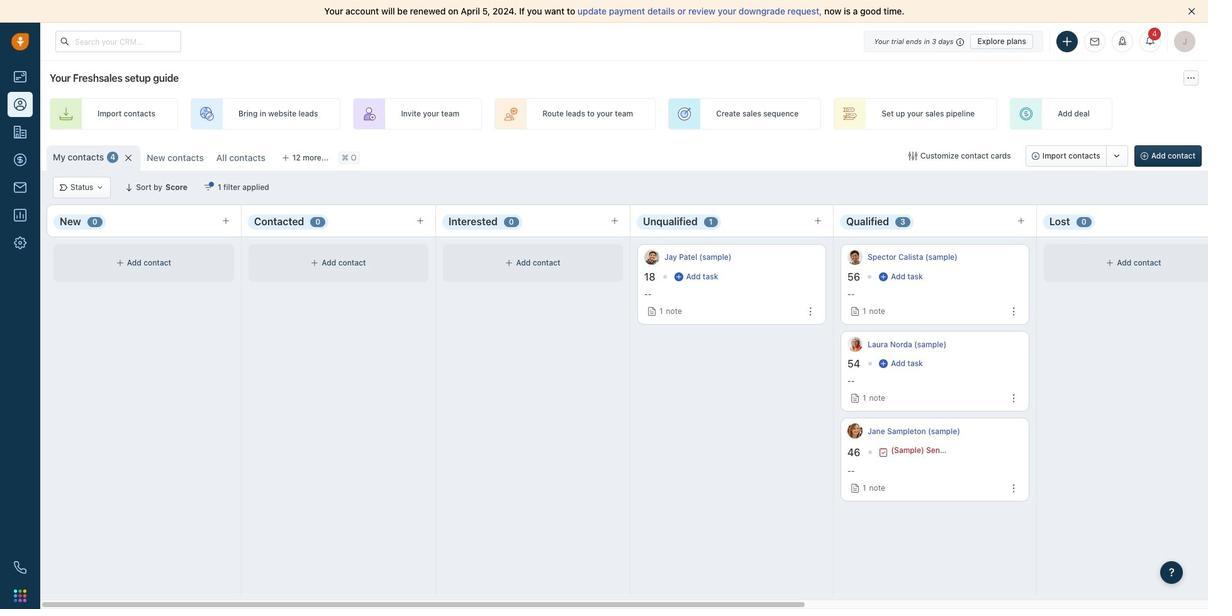 Task type: locate. For each thing, give the bounding box(es) containing it.
freshworks switcher image
[[14, 589, 26, 602]]

phone image
[[14, 561, 26, 574]]

container_wx8msf4aqz5i3rn1 image
[[204, 183, 213, 192], [60, 184, 67, 191], [96, 184, 104, 191], [116, 259, 124, 267], [311, 259, 319, 267], [505, 259, 513, 267], [674, 272, 683, 281], [879, 448, 888, 457]]

send email image
[[1090, 38, 1099, 46]]

container_wx8msf4aqz5i3rn1 image
[[908, 152, 917, 160], [1106, 259, 1114, 267], [879, 272, 888, 281], [879, 359, 888, 368]]

j image
[[644, 250, 659, 265], [848, 424, 863, 439]]

group
[[1025, 145, 1128, 167]]

close image
[[1188, 8, 1196, 15]]

0 vertical spatial j image
[[644, 250, 659, 265]]

what's new image
[[1118, 36, 1127, 45]]

1 vertical spatial j image
[[848, 424, 863, 439]]

1 horizontal spatial j image
[[848, 424, 863, 439]]



Task type: describe. For each thing, give the bounding box(es) containing it.
0 horizontal spatial j image
[[644, 250, 659, 265]]

l image
[[848, 337, 863, 352]]

Search your CRM... text field
[[55, 31, 181, 52]]

s image
[[848, 250, 863, 265]]

phone element
[[8, 555, 33, 580]]



Task type: vqa. For each thing, say whether or not it's contained in the screenshot.
the topmost container_WX8MsF4aQZ5i3RN1 image
yes



